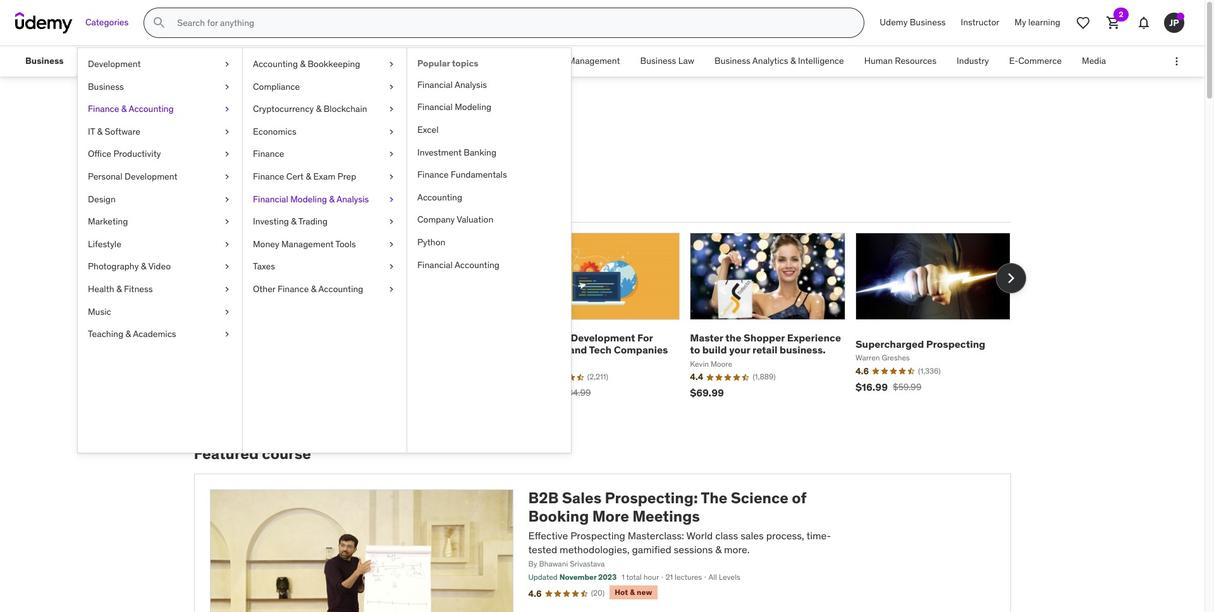 Task type: vqa. For each thing, say whether or not it's contained in the screenshot.
bottom courses
yes



Task type: describe. For each thing, give the bounding box(es) containing it.
& inside accounting & bookkeeping link
[[300, 58, 305, 70]]

featured course
[[194, 444, 311, 464]]

financial accounting link
[[407, 254, 571, 276]]

analytics
[[752, 55, 788, 67]]

tested
[[528, 543, 557, 556]]

most popular button
[[194, 191, 263, 221]]

marketing
[[88, 216, 128, 227]]

xsmall image for compliance
[[386, 81, 396, 93]]

& inside financial modeling & analysis link
[[329, 193, 335, 205]]

health & fitness
[[88, 283, 153, 295]]

software
[[105, 126, 140, 137]]

business inside business strategy link
[[381, 55, 417, 67]]

business inside business analytics & intelligence link
[[715, 55, 750, 67]]

wishlist image
[[1076, 15, 1091, 30]]

1 vertical spatial courses
[[194, 161, 253, 181]]

arrow pointing to subcategory menu links image
[[74, 46, 85, 77]]

financial for financial accounting
[[417, 259, 453, 270]]

operations link
[[463, 46, 527, 77]]

money management tools
[[253, 238, 356, 250]]

the
[[725, 331, 741, 344]]

accounting up the company
[[417, 191, 462, 203]]

teaching & academics link
[[78, 323, 242, 346]]

it
[[88, 126, 95, 137]]

0 horizontal spatial business link
[[15, 46, 74, 77]]

all
[[709, 572, 717, 582]]

categories
[[85, 17, 129, 28]]

communication link
[[174, 46, 257, 77]]

industry
[[957, 55, 989, 67]]

gamified
[[632, 543, 671, 556]]

instructor
[[961, 17, 999, 28]]

finance cert & exam prep
[[253, 171, 356, 182]]

sales inside b2b sales prospecting: the science of booking more meetings effective prospecting masterclass: world class sales process, time- tested methodologies, gamified sessions & more. by bhawani srivastava
[[562, 488, 602, 508]]

0 vertical spatial development
[[88, 58, 141, 70]]

& inside it & software link
[[97, 126, 103, 137]]

masterclass:
[[628, 529, 684, 542]]

companies
[[614, 344, 668, 356]]

investing & trading
[[253, 216, 328, 227]]

retail
[[752, 344, 777, 356]]

featured
[[194, 444, 259, 464]]

cryptocurrency
[[253, 103, 314, 115]]

company valuation link
[[407, 209, 571, 231]]

sales for sales courses
[[194, 106, 247, 133]]

my learning link
[[1007, 8, 1068, 38]]

management link
[[257, 46, 329, 77]]

xsmall image for financial modeling & analysis
[[386, 193, 396, 206]]

financial modeling link
[[407, 96, 571, 119]]

your
[[729, 344, 750, 356]]

build
[[702, 344, 727, 356]]

business.
[[780, 344, 826, 356]]

accounting down taxes link
[[318, 283, 363, 295]]

business inside udemy business link
[[910, 17, 946, 28]]

modeling for financial modeling
[[455, 101, 491, 113]]

lifestyle
[[88, 238, 121, 250]]

xsmall image for finance cert & exam prep
[[386, 171, 396, 183]]

company valuation
[[417, 214, 493, 225]]

finance cert & exam prep link
[[243, 166, 407, 188]]

1 horizontal spatial business link
[[78, 76, 242, 98]]

finance fundamentals
[[417, 169, 507, 180]]

business law link
[[630, 46, 704, 77]]

1
[[622, 572, 625, 582]]

jp
[[1169, 17, 1179, 28]]

development for business
[[571, 331, 635, 344]]

cert
[[286, 171, 304, 182]]

supercharged
[[855, 337, 924, 350]]

finance right other
[[278, 283, 309, 295]]

science
[[731, 488, 789, 508]]

business strategy
[[381, 55, 453, 67]]

compliance link
[[243, 76, 407, 98]]

udemy business link
[[872, 8, 953, 38]]

it & software link
[[78, 121, 242, 143]]

xsmall image for music
[[222, 306, 232, 318]]

xsmall image for design
[[222, 193, 232, 206]]

& inside b2b sales prospecting: the science of booking more meetings effective prospecting masterclass: world class sales process, time- tested methodologies, gamified sessions & more. by bhawani srivastava
[[715, 543, 722, 556]]

business inside business development for startups and tech companies
[[525, 331, 568, 344]]

development link
[[78, 53, 242, 76]]

finance for finance cert & exam prep
[[253, 171, 284, 182]]

popular topics
[[417, 58, 478, 69]]

financial for financial modeling
[[417, 101, 453, 113]]

& inside investing & trading link
[[291, 216, 297, 227]]

master the shopper experience to build your retail business.
[[690, 331, 841, 356]]

financial modeling & analysis
[[253, 193, 369, 205]]

academics
[[133, 328, 176, 340]]

udemy
[[880, 17, 908, 28]]

financial modeling & analysis element
[[407, 48, 571, 453]]

& inside other finance & accounting link
[[311, 283, 316, 295]]

project management link
[[527, 46, 630, 77]]

law
[[678, 55, 694, 67]]

xsmall image for office productivity
[[222, 148, 232, 161]]

finance for finance
[[253, 148, 284, 160]]

photography & video
[[88, 261, 171, 272]]

sales for sales
[[340, 55, 361, 67]]

learning
[[1028, 17, 1060, 28]]

topics
[[452, 58, 478, 69]]

management for money management tools
[[281, 238, 334, 250]]

xsmall image for money management tools
[[386, 238, 396, 251]]

accounting inside "link"
[[455, 259, 500, 270]]

communication
[[184, 55, 247, 67]]

financial for financial analysis
[[417, 79, 453, 90]]

business analytics & intelligence link
[[704, 46, 854, 77]]

accounting & bookkeeping link
[[243, 53, 407, 76]]

xsmall image for finance
[[386, 148, 396, 161]]

sales link
[[329, 46, 371, 77]]

xsmall image for accounting & bookkeeping
[[386, 58, 396, 71]]

Search for anything text field
[[175, 12, 849, 34]]

submit search image
[[152, 15, 167, 30]]

total
[[626, 572, 642, 582]]

cryptocurrency & blockchain link
[[243, 98, 407, 121]]

financial modeling
[[417, 101, 491, 113]]

excel
[[417, 124, 439, 135]]

blockchain
[[324, 103, 367, 115]]

finance & accounting
[[88, 103, 174, 115]]

financial accounting
[[417, 259, 500, 270]]

& inside finance cert & exam prep link
[[306, 171, 311, 182]]

valuation
[[457, 214, 493, 225]]

& inside teaching & academics link
[[126, 328, 131, 340]]



Task type: locate. For each thing, give the bounding box(es) containing it.
e-commerce
[[1009, 55, 1062, 67]]

teaching & academics
[[88, 328, 176, 340]]

xsmall image inside taxes link
[[386, 261, 396, 273]]

all levels
[[709, 572, 740, 582]]

human resources link
[[854, 46, 947, 77]]

0 horizontal spatial modeling
[[290, 193, 327, 205]]

business up finance & accounting
[[88, 81, 124, 92]]

& left bookkeeping
[[300, 58, 305, 70]]

xsmall image inside teaching & academics link
[[222, 328, 232, 341]]

xsmall image for personal development
[[222, 171, 232, 183]]

financial down popular
[[417, 79, 453, 90]]

xsmall image inside finance link
[[386, 148, 396, 161]]

financial analysis
[[417, 79, 487, 90]]

productivity
[[113, 148, 161, 160]]

taxes link
[[243, 256, 407, 278]]

xsmall image for it & software
[[222, 126, 232, 138]]

music link
[[78, 301, 242, 323]]

experience
[[787, 331, 841, 344]]

python
[[417, 236, 445, 248]]

modeling for financial modeling & analysis
[[290, 193, 327, 205]]

xsmall image inside lifestyle link
[[222, 238, 232, 251]]

srivastava
[[570, 559, 605, 569]]

xsmall image for health & fitness
[[222, 283, 232, 296]]

& right the hot
[[630, 587, 635, 597]]

0 vertical spatial analysis
[[455, 79, 487, 90]]

shopping cart with 2 items image
[[1106, 15, 1121, 30]]

master
[[690, 331, 723, 344]]

business left arrow pointing to subcategory menu links icon
[[25, 55, 64, 67]]

business right udemy at the top right
[[910, 17, 946, 28]]

& right it
[[97, 126, 103, 137]]

0 vertical spatial to
[[256, 161, 271, 181]]

xsmall image inside the marketing link
[[222, 216, 232, 228]]

effective
[[528, 529, 568, 542]]

finance left cert
[[253, 171, 284, 182]]

hour
[[644, 572, 659, 582]]

(20)
[[591, 588, 605, 598]]

xsmall image inside accounting & bookkeeping link
[[386, 58, 396, 71]]

analysis inside financial modeling & analysis link
[[337, 193, 369, 205]]

analysis down topics
[[455, 79, 487, 90]]

& down class
[[715, 543, 722, 556]]

management up compliance
[[267, 55, 319, 67]]

1 total hour
[[622, 572, 659, 582]]

photography
[[88, 261, 139, 272]]

management down trading on the left
[[281, 238, 334, 250]]

hot & new
[[615, 587, 652, 597]]

get
[[275, 161, 299, 181]]

project management
[[537, 55, 620, 67]]

lifestyle link
[[78, 233, 242, 256]]

& up software
[[121, 103, 127, 115]]

taxes
[[253, 261, 275, 272]]

financial up excel
[[417, 101, 453, 113]]

0 horizontal spatial sales
[[194, 106, 247, 133]]

xsmall image inside finance cert & exam prep link
[[386, 171, 396, 183]]

my learning
[[1015, 17, 1060, 28]]

finance down economics
[[253, 148, 284, 160]]

industry link
[[947, 46, 999, 77]]

business inside business law link
[[640, 55, 676, 67]]

xsmall image for cryptocurrency & blockchain
[[386, 103, 396, 116]]

sales up compliance link
[[340, 55, 361, 67]]

accounting down python link
[[455, 259, 500, 270]]

2 horizontal spatial sales
[[562, 488, 602, 508]]

xsmall image for other finance & accounting
[[386, 283, 396, 296]]

& inside the finance & accounting link
[[121, 103, 127, 115]]

xsmall image for marketing
[[222, 216, 232, 228]]

& down finance cert & exam prep link
[[329, 193, 335, 205]]

financial down python
[[417, 259, 453, 270]]

0 horizontal spatial prospecting
[[570, 529, 625, 542]]

operations
[[473, 55, 517, 67]]

meetings
[[632, 506, 700, 526]]

bhawani
[[539, 559, 568, 569]]

xsmall image inside 'cryptocurrency & blockchain' link
[[386, 103, 396, 116]]

xsmall image inside development link
[[222, 58, 232, 71]]

xsmall image inside the finance & accounting link
[[222, 103, 232, 116]]

b2b sales prospecting: the science of booking more meetings effective prospecting masterclass: world class sales process, time- tested methodologies, gamified sessions & more. by bhawani srivastava
[[528, 488, 831, 569]]

sales right b2b
[[562, 488, 602, 508]]

trading
[[298, 216, 328, 227]]

xsmall image inside music link
[[222, 306, 232, 318]]

& inside 'photography & video' link
[[141, 261, 146, 272]]

xsmall image for economics
[[386, 126, 396, 138]]

1 vertical spatial modeling
[[290, 193, 327, 205]]

methodologies,
[[560, 543, 630, 556]]

xsmall image for lifestyle
[[222, 238, 232, 251]]

finance down investment
[[417, 169, 449, 180]]

management right project
[[568, 55, 620, 67]]

booking
[[528, 506, 589, 526]]

tech
[[589, 344, 612, 356]]

carousel element
[[194, 233, 1026, 415]]

entrepreneurship
[[95, 55, 164, 67]]

1 vertical spatial analysis
[[337, 193, 369, 205]]

& down taxes link
[[311, 283, 316, 295]]

0 horizontal spatial analysis
[[337, 193, 369, 205]]

money
[[253, 238, 279, 250]]

design link
[[78, 188, 242, 211]]

management for project management
[[568, 55, 620, 67]]

most popular
[[196, 199, 260, 212]]

business left "analytics" at the top of the page
[[715, 55, 750, 67]]

xsmall image inside office productivity link
[[222, 148, 232, 161]]

xsmall image for investing & trading
[[386, 216, 396, 228]]

teaching
[[88, 328, 123, 340]]

hot
[[615, 587, 628, 597]]

& right health
[[116, 283, 122, 295]]

prep
[[337, 171, 356, 182]]

xsmall image for finance & accounting
[[222, 103, 232, 116]]

finance inside 'financial modeling & analysis' element
[[417, 169, 449, 180]]

tools
[[335, 238, 356, 250]]

strategy
[[419, 55, 453, 67]]

video
[[148, 261, 171, 272]]

b2b
[[528, 488, 559, 508]]

modeling down the financial analysis link
[[455, 101, 491, 113]]

& down compliance link
[[316, 103, 321, 115]]

xsmall image inside compliance link
[[386, 81, 396, 93]]

xsmall image for teaching & academics
[[222, 328, 232, 341]]

for
[[637, 331, 653, 344]]

xsmall image inside design link
[[222, 193, 232, 206]]

other finance & accounting
[[253, 283, 363, 295]]

e-
[[1009, 55, 1018, 67]]

xsmall image inside money management tools link
[[386, 238, 396, 251]]

xsmall image for taxes
[[386, 261, 396, 273]]

to inside master the shopper experience to build your retail business.
[[690, 344, 700, 356]]

1 horizontal spatial sales
[[340, 55, 361, 67]]

1 horizontal spatial to
[[690, 344, 700, 356]]

0 vertical spatial prospecting
[[926, 337, 985, 350]]

2
[[1119, 9, 1123, 19]]

business left 'and'
[[525, 331, 568, 344]]

xsmall image inside other finance & accounting link
[[386, 283, 396, 296]]

& inside the health & fitness link
[[116, 283, 122, 295]]

0 vertical spatial courses
[[251, 106, 333, 133]]

finance fundamentals link
[[407, 164, 571, 186]]

development inside business development for startups and tech companies
[[571, 331, 635, 344]]

0 vertical spatial modeling
[[455, 101, 491, 113]]

notifications image
[[1136, 15, 1151, 30]]

xsmall image inside personal development link
[[222, 171, 232, 183]]

& right "analytics" at the top of the page
[[790, 55, 796, 67]]

financial for financial modeling & analysis
[[253, 193, 288, 205]]

office productivity
[[88, 148, 161, 160]]

sales left economics
[[194, 106, 247, 133]]

to left 'build'
[[690, 344, 700, 356]]

xsmall image inside economics link
[[386, 126, 396, 138]]

next image
[[1001, 268, 1021, 288]]

prospecting inside carousel element
[[926, 337, 985, 350]]

& inside business analytics & intelligence link
[[790, 55, 796, 67]]

& left video
[[141, 261, 146, 272]]

xsmall image
[[222, 81, 232, 93], [386, 81, 396, 93], [222, 103, 232, 116], [222, 126, 232, 138], [386, 126, 396, 138], [222, 148, 232, 161], [386, 216, 396, 228], [386, 238, 396, 251], [386, 261, 396, 273], [222, 283, 232, 296], [222, 306, 232, 318]]

popular
[[223, 199, 260, 212]]

1 vertical spatial to
[[690, 344, 700, 356]]

udemy business
[[880, 17, 946, 28]]

0 horizontal spatial to
[[256, 161, 271, 181]]

xsmall image inside investing & trading link
[[386, 216, 396, 228]]

business left law at top right
[[640, 55, 676, 67]]

analysis inside the financial analysis link
[[455, 79, 487, 90]]

finance up it & software on the left top of the page
[[88, 103, 119, 115]]

development for personal
[[125, 171, 177, 182]]

you have alerts image
[[1177, 13, 1184, 20]]

0 vertical spatial sales
[[340, 55, 361, 67]]

accounting up compliance
[[253, 58, 298, 70]]

business left popular
[[381, 55, 417, 67]]

analysis down 'prep'
[[337, 193, 369, 205]]

business link down udemy image
[[15, 46, 74, 77]]

other finance & accounting link
[[243, 278, 407, 301]]

xsmall image inside it & software link
[[222, 126, 232, 138]]

financial inside "link"
[[417, 259, 453, 270]]

trending button
[[273, 191, 320, 221]]

media link
[[1072, 46, 1116, 77]]

class
[[715, 529, 738, 542]]

health & fitness link
[[78, 278, 242, 301]]

1 horizontal spatial prospecting
[[926, 337, 985, 350]]

marketing link
[[78, 211, 242, 233]]

process,
[[766, 529, 804, 542]]

business development for startups and tech companies link
[[525, 331, 668, 356]]

prospecting
[[926, 337, 985, 350], [570, 529, 625, 542]]

exam
[[313, 171, 335, 182]]

instructor link
[[953, 8, 1007, 38]]

1 vertical spatial sales
[[194, 106, 247, 133]]

xsmall image for photography & video
[[222, 261, 232, 273]]

accounting up it & software link
[[129, 103, 174, 115]]

& down "trending"
[[291, 216, 297, 227]]

economics
[[253, 126, 296, 137]]

prospecting inside b2b sales prospecting: the science of booking more meetings effective prospecting masterclass: world class sales process, time- tested methodologies, gamified sessions & more. by bhawani srivastava
[[570, 529, 625, 542]]

more.
[[724, 543, 750, 556]]

& right cert
[[306, 171, 311, 182]]

supercharged prospecting link
[[855, 337, 985, 350]]

xsmall image for business
[[222, 81, 232, 93]]

the
[[701, 488, 727, 508]]

1 horizontal spatial modeling
[[455, 101, 491, 113]]

business link up finance & accounting
[[78, 76, 242, 98]]

& inside 'cryptocurrency & blockchain' link
[[316, 103, 321, 115]]

finance for finance & accounting
[[88, 103, 119, 115]]

and
[[569, 344, 587, 356]]

finance for finance fundamentals
[[417, 169, 449, 180]]

finance & accounting link
[[78, 98, 242, 121]]

personal
[[88, 171, 122, 182]]

xsmall image inside financial modeling & analysis link
[[386, 193, 396, 206]]

trending
[[275, 199, 318, 212]]

personal development link
[[78, 166, 242, 188]]

music
[[88, 306, 111, 317]]

project
[[537, 55, 566, 67]]

entrepreneurship link
[[85, 46, 174, 77]]

& right teaching
[[126, 328, 131, 340]]

xsmall image for development
[[222, 58, 232, 71]]

1 vertical spatial prospecting
[[570, 529, 625, 542]]

21
[[665, 572, 673, 582]]

modeling down the finance cert & exam prep
[[290, 193, 327, 205]]

2 vertical spatial development
[[571, 331, 635, 344]]

xsmall image inside the health & fitness link
[[222, 283, 232, 296]]

updated november 2023
[[528, 572, 617, 582]]

xsmall image
[[222, 58, 232, 71], [386, 58, 396, 71], [386, 103, 396, 116], [386, 148, 396, 161], [222, 171, 232, 183], [386, 171, 396, 183], [222, 193, 232, 206], [386, 193, 396, 206], [222, 216, 232, 228], [222, 238, 232, 251], [222, 261, 232, 273], [386, 283, 396, 296], [222, 328, 232, 341]]

categories button
[[78, 8, 136, 38]]

1 vertical spatial development
[[125, 171, 177, 182]]

udemy image
[[15, 12, 73, 34]]

more subcategory menu links image
[[1170, 55, 1183, 68]]

health
[[88, 283, 114, 295]]

design
[[88, 193, 116, 205]]

shopper
[[744, 331, 785, 344]]

business
[[910, 17, 946, 28], [25, 55, 64, 67], [381, 55, 417, 67], [640, 55, 676, 67], [715, 55, 750, 67], [88, 81, 124, 92], [525, 331, 568, 344]]

to left get
[[256, 161, 271, 181]]

xsmall image inside business link
[[222, 81, 232, 93]]

financial up investing
[[253, 193, 288, 205]]

1 horizontal spatial analysis
[[455, 79, 487, 90]]

banking
[[464, 146, 496, 158]]

xsmall image inside 'photography & video' link
[[222, 261, 232, 273]]

2 vertical spatial sales
[[562, 488, 602, 508]]

media
[[1082, 55, 1106, 67]]



